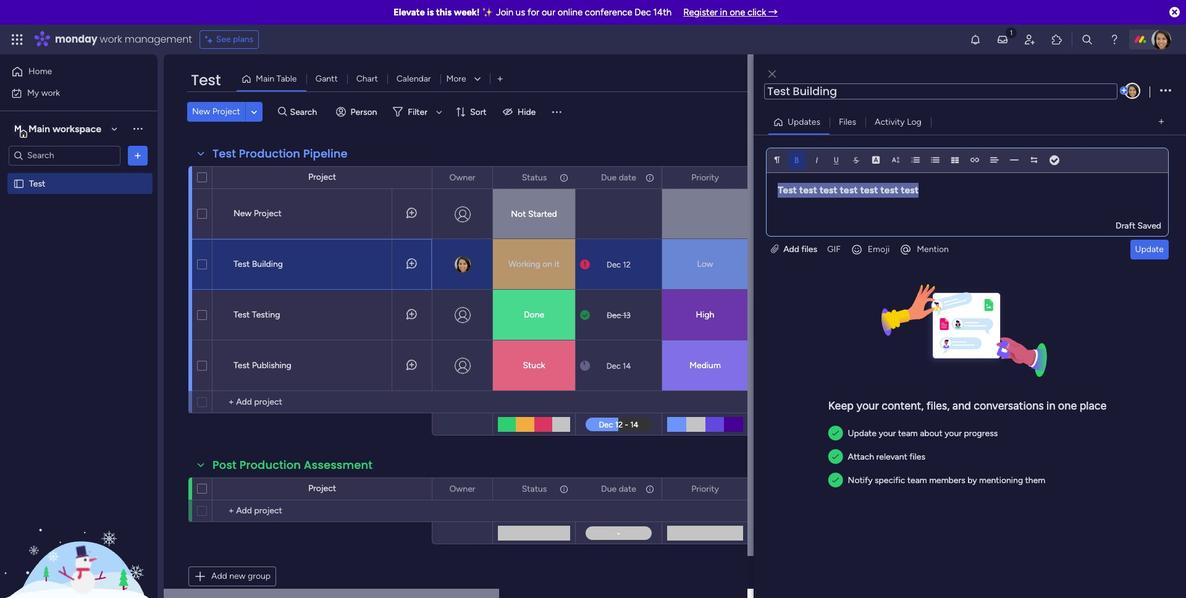 Task type: describe. For each thing, give the bounding box(es) containing it.
working on it
[[509, 259, 560, 270]]

high
[[696, 310, 715, 320]]

elevate is this week! ✨ join us for our online conference dec 14th
[[394, 7, 672, 18]]

0 horizontal spatial james peterson image
[[1125, 83, 1141, 99]]

project down "pipeline"
[[308, 172, 336, 182]]

lottie animation image
[[0, 473, 158, 598]]

draft saved
[[1116, 220, 1162, 231]]

team for members
[[908, 476, 928, 486]]

text color image
[[872, 155, 881, 164]]

2 column information image from the top
[[645, 484, 655, 494]]

conference
[[585, 7, 633, 18]]

4 test from the left
[[861, 184, 879, 196]]

done
[[524, 310, 545, 320]]

test inside list box
[[29, 178, 45, 189]]

dec for dec 14
[[607, 361, 621, 371]]

click
[[748, 7, 767, 18]]

test left testing
[[234, 310, 250, 320]]

specific
[[875, 476, 906, 486]]

main table button
[[237, 69, 306, 89]]

priority for second priority field from the bottom of the page
[[692, 172, 719, 183]]

0 vertical spatial in
[[720, 7, 728, 18]]

place
[[1080, 399, 1107, 413]]

files
[[839, 117, 857, 127]]

assessment
[[304, 457, 373, 473]]

chart
[[356, 74, 378, 84]]

Post Production Assessment field
[[210, 457, 376, 473]]

your right about
[[945, 428, 962, 439]]

content,
[[882, 399, 924, 413]]

test list box
[[0, 171, 158, 361]]

emoji
[[868, 244, 890, 254]]

due date field for second column information image
[[598, 482, 640, 496]]

test up new project button
[[191, 70, 221, 90]]

elevate
[[394, 7, 425, 18]]

low
[[698, 259, 714, 270]]

dec 12
[[607, 260, 631, 269]]

help image
[[1109, 33, 1121, 46]]

your for team
[[879, 428, 896, 439]]

add files
[[782, 244, 818, 254]]

dec for dec 12
[[607, 260, 621, 269]]

status for test production pipeline
[[522, 172, 547, 183]]

3 test from the left
[[840, 184, 858, 196]]

5 test from the left
[[881, 184, 899, 196]]

them
[[1026, 476, 1046, 486]]

my
[[27, 87, 39, 98]]

1. numbers image
[[912, 155, 920, 164]]

gif button
[[823, 240, 846, 259]]

testing
[[252, 310, 280, 320]]

✨
[[482, 7, 494, 18]]

building inside "field"
[[793, 83, 838, 99]]

mention
[[917, 244, 949, 254]]

activity log
[[875, 117, 922, 127]]

members
[[930, 476, 966, 486]]

table
[[277, 74, 297, 84]]

more
[[447, 74, 467, 84]]

﻿test test test test test test test
[[778, 184, 919, 196]]

attach
[[848, 452, 875, 462]]

6 test from the left
[[901, 184, 919, 196]]

by
[[968, 476, 978, 486]]

post production assessment
[[213, 457, 373, 473]]

1 due date from the top
[[602, 172, 637, 183]]

v2 done deadline image
[[580, 309, 590, 321]]

activity log button
[[866, 112, 931, 132]]

conversations
[[974, 399, 1044, 413]]

12
[[623, 260, 631, 269]]

register in one click →
[[684, 7, 778, 18]]

main for main workspace
[[28, 123, 50, 134]]

2 priority field from the top
[[689, 482, 723, 496]]

apps image
[[1051, 33, 1064, 46]]

sort
[[470, 107, 487, 117]]

1 test from the left
[[800, 184, 818, 196]]

1 vertical spatial one
[[1059, 399, 1078, 413]]

not
[[511, 209, 526, 219]]

add for add files
[[784, 244, 800, 254]]

Test Production Pipeline field
[[210, 146, 351, 162]]

register
[[684, 7, 718, 18]]

gantt button
[[306, 69, 347, 89]]

test down new project button
[[213, 146, 236, 161]]

add new group button
[[189, 567, 276, 587]]

files,
[[927, 399, 950, 413]]

week!
[[454, 7, 480, 18]]

home
[[28, 66, 52, 77]]

rtl ltr image
[[1030, 155, 1039, 164]]

﻿test
[[778, 184, 797, 196]]

v2 overdue deadline image
[[580, 259, 590, 270]]

italic image
[[813, 155, 821, 164]]

dec 13
[[607, 311, 631, 320]]

checklist image
[[1050, 156, 1060, 165]]

notify specific team members by mentioning them
[[848, 476, 1046, 486]]

person
[[351, 107, 377, 117]]

due date field for 2nd column information image from the bottom of the page
[[598, 171, 640, 185]]

0 horizontal spatial files
[[802, 244, 818, 254]]

progress
[[965, 428, 998, 439]]

workspace
[[52, 123, 101, 134]]

pipeline
[[303, 146, 348, 161]]

online
[[558, 7, 583, 18]]

more button
[[440, 69, 490, 89]]

workspace image
[[12, 122, 24, 136]]

relevant
[[877, 452, 908, 462]]

owner for second owner field from the bottom of the page
[[450, 172, 476, 183]]

sort button
[[451, 102, 494, 122]]

1 owner field from the top
[[447, 171, 479, 185]]

test testing
[[234, 310, 280, 320]]

updates
[[788, 117, 821, 127]]

+ Add project text field
[[219, 504, 319, 519]]

about
[[920, 428, 943, 439]]

activity
[[875, 117, 905, 127]]

&bull; bullets image
[[932, 155, 940, 164]]

emoji button
[[846, 240, 895, 259]]

line image
[[1011, 155, 1019, 164]]

lottie animation element
[[0, 473, 158, 598]]

and
[[953, 399, 972, 413]]

new inside button
[[192, 106, 210, 117]]

our
[[542, 7, 556, 18]]

project down assessment
[[308, 483, 336, 494]]

keep
[[829, 399, 854, 413]]

monday work management
[[55, 32, 192, 46]]

work for my
[[41, 87, 60, 98]]

1 vertical spatial files
[[910, 452, 926, 462]]

1 date from the top
[[619, 172, 637, 183]]

dapulse addbtn image
[[1121, 87, 1129, 95]]

update for update your team about your progress
[[848, 428, 877, 439]]

status field for pipeline
[[519, 171, 550, 185]]

join
[[496, 7, 514, 18]]

status for post production assessment
[[522, 484, 547, 494]]

work for monday
[[100, 32, 122, 46]]

updates button
[[769, 112, 830, 132]]

public board image
[[13, 178, 25, 189]]

new project button
[[187, 102, 245, 122]]

select product image
[[11, 33, 23, 46]]

calendar button
[[387, 69, 440, 89]]

attach relevant files
[[848, 452, 926, 462]]

priority for 1st priority field from the bottom
[[692, 484, 719, 494]]



Task type: locate. For each thing, give the bounding box(es) containing it.
1 vertical spatial owner field
[[447, 482, 479, 496]]

0 vertical spatial new
[[192, 106, 210, 117]]

0 horizontal spatial work
[[41, 87, 60, 98]]

0 vertical spatial owner
[[450, 172, 476, 183]]

1 vertical spatial column information image
[[559, 484, 569, 494]]

test building
[[768, 83, 838, 99], [234, 259, 283, 270]]

1 horizontal spatial options image
[[559, 479, 567, 500]]

0 vertical spatial due date
[[602, 172, 637, 183]]

new project
[[192, 106, 240, 117], [234, 208, 282, 219]]

publishing
[[252, 360, 292, 371]]

project down "test production pipeline" field
[[254, 208, 282, 219]]

test
[[800, 184, 818, 196], [820, 184, 838, 196], [840, 184, 858, 196], [861, 184, 879, 196], [881, 184, 899, 196], [901, 184, 919, 196]]

building
[[793, 83, 838, 99], [252, 259, 283, 270]]

add view image
[[498, 74, 503, 84]]

0 vertical spatial column information image
[[559, 173, 569, 183]]

0 vertical spatial new project
[[192, 106, 240, 117]]

see
[[216, 34, 231, 45]]

strikethrough image
[[852, 155, 861, 164]]

us
[[516, 7, 526, 18]]

2 due date from the top
[[602, 484, 637, 494]]

mentioning
[[980, 476, 1024, 486]]

Test field
[[188, 70, 224, 91]]

project inside new project button
[[212, 106, 240, 117]]

update up 'attach'
[[848, 428, 877, 439]]

table image
[[951, 155, 960, 164]]

1 horizontal spatial james peterson image
[[1152, 30, 1172, 49]]

home button
[[7, 62, 133, 82]]

your
[[857, 399, 879, 413], [879, 428, 896, 439], [945, 428, 962, 439]]

0 horizontal spatial new
[[192, 106, 210, 117]]

production right post
[[240, 457, 301, 473]]

team right specific
[[908, 476, 928, 486]]

1 vertical spatial new project
[[234, 208, 282, 219]]

team for about
[[899, 428, 918, 439]]

post
[[213, 457, 237, 473]]

main for main table
[[256, 74, 275, 84]]

test
[[191, 70, 221, 90], [768, 83, 790, 99], [213, 146, 236, 161], [29, 178, 45, 189], [234, 259, 250, 270], [234, 310, 250, 320], [234, 360, 250, 371]]

test building inside "field"
[[768, 83, 838, 99]]

0 vertical spatial main
[[256, 74, 275, 84]]

log
[[908, 117, 922, 127]]

chart button
[[347, 69, 387, 89]]

dapulse attachment image
[[771, 244, 779, 254]]

1 vertical spatial team
[[908, 476, 928, 486]]

files left gif
[[802, 244, 818, 254]]

0 vertical spatial update
[[1136, 244, 1165, 254]]

2 vertical spatial options image
[[559, 479, 567, 500]]

files button
[[830, 112, 866, 132]]

column information image
[[559, 173, 569, 183], [559, 484, 569, 494]]

1 column information image from the top
[[559, 173, 569, 183]]

close image
[[769, 70, 776, 79]]

test publishing
[[234, 360, 292, 371]]

0 horizontal spatial in
[[720, 7, 728, 18]]

dec
[[635, 7, 651, 18], [607, 260, 621, 269], [607, 311, 621, 320], [607, 361, 621, 371]]

update button
[[1131, 240, 1170, 259]]

2 test from the left
[[820, 184, 838, 196]]

2 owner from the top
[[450, 484, 476, 494]]

1 horizontal spatial update
[[1136, 244, 1165, 254]]

building up testing
[[252, 259, 283, 270]]

0 vertical spatial james peterson image
[[1152, 30, 1172, 49]]

column information image
[[645, 173, 655, 183], [645, 484, 655, 494]]

1 vertical spatial new
[[234, 208, 252, 219]]

0 vertical spatial priority
[[692, 172, 719, 183]]

see plans
[[216, 34, 254, 45]]

test down the text color image
[[861, 184, 879, 196]]

add for add new group
[[211, 571, 227, 582]]

update down the saved
[[1136, 244, 1165, 254]]

test down 1. numbers icon
[[901, 184, 919, 196]]

Search in workspace field
[[26, 148, 103, 163]]

1 vertical spatial add
[[211, 571, 227, 582]]

main workspace
[[28, 123, 101, 134]]

status field for assessment
[[519, 482, 550, 496]]

files
[[802, 244, 818, 254], [910, 452, 926, 462]]

link image
[[971, 155, 980, 164]]

calendar
[[397, 74, 431, 84]]

2 status from the top
[[522, 484, 547, 494]]

production for test
[[239, 146, 301, 161]]

started
[[528, 209, 557, 219]]

1 vertical spatial work
[[41, 87, 60, 98]]

files down update your team about your progress at the bottom right
[[910, 452, 926, 462]]

update your team about your progress
[[848, 428, 998, 439]]

1 horizontal spatial one
[[1059, 399, 1078, 413]]

team left about
[[899, 428, 918, 439]]

register in one click → link
[[684, 7, 778, 18]]

0 vertical spatial status
[[522, 172, 547, 183]]

your for content,
[[857, 399, 879, 413]]

my work
[[27, 87, 60, 98]]

1 vertical spatial column information image
[[645, 484, 655, 494]]

0 vertical spatial building
[[793, 83, 838, 99]]

0 horizontal spatial add
[[211, 571, 227, 582]]

in left place
[[1047, 399, 1056, 413]]

inbox image
[[997, 33, 1009, 46]]

0 vertical spatial test building
[[768, 83, 838, 99]]

not started
[[511, 209, 557, 219]]

one
[[730, 7, 746, 18], [1059, 399, 1078, 413]]

0 vertical spatial due
[[602, 172, 617, 183]]

column information image for test production pipeline
[[559, 173, 569, 183]]

project left angle down image
[[212, 106, 240, 117]]

underline image
[[833, 155, 841, 164]]

0 horizontal spatial update
[[848, 428, 877, 439]]

1 horizontal spatial main
[[256, 74, 275, 84]]

one left click
[[730, 7, 746, 18]]

plans
[[233, 34, 254, 45]]

new
[[229, 571, 246, 582]]

angle down image
[[251, 107, 257, 117]]

main inside the workspace selection "element"
[[28, 123, 50, 134]]

main
[[256, 74, 275, 84], [28, 123, 50, 134]]

0 horizontal spatial options image
[[132, 149, 144, 162]]

2 date from the top
[[619, 484, 637, 494]]

Search field
[[287, 103, 324, 121]]

james peterson image
[[1152, 30, 1172, 49], [1125, 83, 1141, 99]]

production for post
[[240, 457, 301, 473]]

Status field
[[519, 171, 550, 185], [519, 482, 550, 496]]

Priority field
[[689, 171, 723, 185], [689, 482, 723, 496]]

main table
[[256, 74, 297, 84]]

add view image
[[1160, 117, 1165, 127]]

1 vertical spatial james peterson image
[[1125, 83, 1141, 99]]

0 vertical spatial options image
[[132, 149, 144, 162]]

Test Building field
[[765, 83, 1118, 100]]

test left publishing
[[234, 360, 250, 371]]

options image for status
[[559, 479, 567, 500]]

working
[[509, 259, 541, 270]]

dec left 12
[[607, 260, 621, 269]]

dec left 14
[[607, 361, 621, 371]]

0 horizontal spatial building
[[252, 259, 283, 270]]

for
[[528, 7, 540, 18]]

1 priority field from the top
[[689, 171, 723, 185]]

person button
[[331, 102, 385, 122]]

this
[[436, 7, 452, 18]]

test down close icon
[[768, 83, 790, 99]]

one left place
[[1059, 399, 1078, 413]]

add right dapulse attachment "icon"
[[784, 244, 800, 254]]

2 priority from the top
[[692, 484, 719, 494]]

0 horizontal spatial main
[[28, 123, 50, 134]]

1 horizontal spatial in
[[1047, 399, 1056, 413]]

1 horizontal spatial files
[[910, 452, 926, 462]]

test building up test testing
[[234, 259, 283, 270]]

hide
[[518, 107, 536, 117]]

gantt
[[316, 74, 338, 84]]

size image
[[892, 155, 901, 164]]

notifications image
[[970, 33, 982, 46]]

search everything image
[[1082, 33, 1094, 46]]

2 status field from the top
[[519, 482, 550, 496]]

1 vertical spatial due
[[602, 484, 617, 494]]

date
[[619, 172, 637, 183], [619, 484, 637, 494]]

1 vertical spatial date
[[619, 484, 637, 494]]

Due date field
[[598, 171, 640, 185], [598, 482, 640, 496]]

filter
[[408, 107, 428, 117]]

1 vertical spatial in
[[1047, 399, 1056, 413]]

2 owner field from the top
[[447, 482, 479, 496]]

new project inside button
[[192, 106, 240, 117]]

workspace options image
[[132, 123, 144, 135]]

dec for dec 13
[[607, 311, 621, 320]]

mention button
[[895, 240, 954, 259]]

main inside button
[[256, 74, 275, 84]]

filter button
[[388, 102, 447, 122]]

align image
[[991, 155, 1000, 164]]

column information image for post production assessment
[[559, 484, 569, 494]]

project
[[212, 106, 240, 117], [308, 172, 336, 182], [254, 208, 282, 219], [308, 483, 336, 494]]

→
[[769, 7, 778, 18]]

test down the size image
[[881, 184, 899, 196]]

format image
[[773, 155, 782, 164]]

test inside "field"
[[768, 83, 790, 99]]

bold image
[[793, 155, 802, 164]]

1 vertical spatial building
[[252, 259, 283, 270]]

see plans button
[[199, 30, 259, 49]]

0 vertical spatial date
[[619, 172, 637, 183]]

1 due from the top
[[602, 172, 617, 183]]

m
[[14, 123, 22, 134]]

main left table
[[256, 74, 275, 84]]

0 vertical spatial files
[[802, 244, 818, 254]]

1 vertical spatial test building
[[234, 259, 283, 270]]

test down underline image
[[820, 184, 838, 196]]

0 vertical spatial add
[[784, 244, 800, 254]]

1 vertical spatial priority field
[[689, 482, 723, 496]]

2 column information image from the top
[[559, 484, 569, 494]]

1 vertical spatial options image
[[645, 167, 653, 188]]

v2 search image
[[278, 105, 287, 119]]

on
[[543, 259, 553, 270]]

stuck
[[523, 360, 546, 371]]

1 vertical spatial priority
[[692, 484, 719, 494]]

dec left 14th
[[635, 7, 651, 18]]

saved
[[1138, 220, 1162, 231]]

1 vertical spatial owner
[[450, 484, 476, 494]]

0 vertical spatial team
[[899, 428, 918, 439]]

test down strikethrough image at the right of the page
[[840, 184, 858, 196]]

1 status from the top
[[522, 172, 547, 183]]

work inside button
[[41, 87, 60, 98]]

owner for 2nd owner field
[[450, 484, 476, 494]]

group
[[248, 571, 271, 582]]

0 vertical spatial priority field
[[689, 171, 723, 185]]

add inside button
[[211, 571, 227, 582]]

dec left 13
[[607, 311, 621, 320]]

0 vertical spatial due date field
[[598, 171, 640, 185]]

management
[[125, 32, 192, 46]]

14
[[623, 361, 631, 371]]

0 vertical spatial one
[[730, 7, 746, 18]]

1 column information image from the top
[[645, 173, 655, 183]]

1 vertical spatial due date
[[602, 484, 637, 494]]

0 horizontal spatial one
[[730, 7, 746, 18]]

add left new
[[211, 571, 227, 582]]

in right register
[[720, 7, 728, 18]]

Owner field
[[447, 171, 479, 185], [447, 482, 479, 496]]

1 horizontal spatial test building
[[768, 83, 838, 99]]

0 vertical spatial status field
[[519, 171, 550, 185]]

update inside button
[[1136, 244, 1165, 254]]

1 due date field from the top
[[598, 171, 640, 185]]

building up updates
[[793, 83, 838, 99]]

13
[[623, 311, 631, 320]]

options image
[[132, 149, 144, 162], [645, 167, 653, 188], [559, 479, 567, 500]]

test right public board image at the top
[[29, 178, 45, 189]]

1 vertical spatial production
[[240, 457, 301, 473]]

1 vertical spatial status
[[522, 484, 547, 494]]

2 horizontal spatial options image
[[645, 167, 653, 188]]

0 vertical spatial work
[[100, 32, 122, 46]]

team
[[899, 428, 918, 439], [908, 476, 928, 486]]

options image for due date
[[645, 167, 653, 188]]

medium
[[690, 360, 721, 371]]

hide button
[[498, 102, 543, 122]]

1 horizontal spatial work
[[100, 32, 122, 46]]

your right keep
[[857, 399, 879, 413]]

1 vertical spatial update
[[848, 428, 877, 439]]

1 horizontal spatial building
[[793, 83, 838, 99]]

2 due date field from the top
[[598, 482, 640, 496]]

update for update
[[1136, 244, 1165, 254]]

menu image
[[551, 106, 563, 118]]

arrow down image
[[432, 104, 447, 119]]

0 vertical spatial column information image
[[645, 173, 655, 183]]

1 image
[[1006, 25, 1017, 39]]

production
[[239, 146, 301, 161], [240, 457, 301, 473]]

status
[[522, 172, 547, 183], [522, 484, 547, 494]]

is
[[427, 7, 434, 18]]

0 vertical spatial owner field
[[447, 171, 479, 185]]

main right workspace icon
[[28, 123, 50, 134]]

1 status field from the top
[[519, 171, 550, 185]]

2 due from the top
[[602, 484, 617, 494]]

work right monday
[[100, 32, 122, 46]]

test building up updates
[[768, 83, 838, 99]]

option
[[0, 172, 158, 175]]

1 vertical spatial due date field
[[598, 482, 640, 496]]

keep your content, files, and conversations in one place
[[829, 399, 1107, 413]]

0 vertical spatial production
[[239, 146, 301, 161]]

1 priority from the top
[[692, 172, 719, 183]]

options image
[[1161, 83, 1172, 99], [475, 167, 484, 188], [559, 167, 567, 188], [475, 479, 484, 500], [645, 479, 653, 500], [731, 479, 740, 500]]

update
[[1136, 244, 1165, 254], [848, 428, 877, 439]]

1 horizontal spatial new
[[234, 208, 252, 219]]

my work button
[[7, 83, 133, 103]]

1 owner from the top
[[450, 172, 476, 183]]

your up attach relevant files
[[879, 428, 896, 439]]

test right ﻿test
[[800, 184, 818, 196]]

+ Add project text field
[[219, 395, 319, 410]]

workspace selection element
[[12, 121, 103, 138]]

1 vertical spatial status field
[[519, 482, 550, 496]]

monday
[[55, 32, 97, 46]]

1 horizontal spatial add
[[784, 244, 800, 254]]

it
[[555, 259, 560, 270]]

1 vertical spatial main
[[28, 123, 50, 134]]

invite members image
[[1024, 33, 1037, 46]]

dec 14
[[607, 361, 631, 371]]

test up test testing
[[234, 259, 250, 270]]

0 horizontal spatial test building
[[234, 259, 283, 270]]

production down v2 search image
[[239, 146, 301, 161]]

work right my
[[41, 87, 60, 98]]



Task type: vqa. For each thing, say whether or not it's contained in the screenshot.
left in
yes



